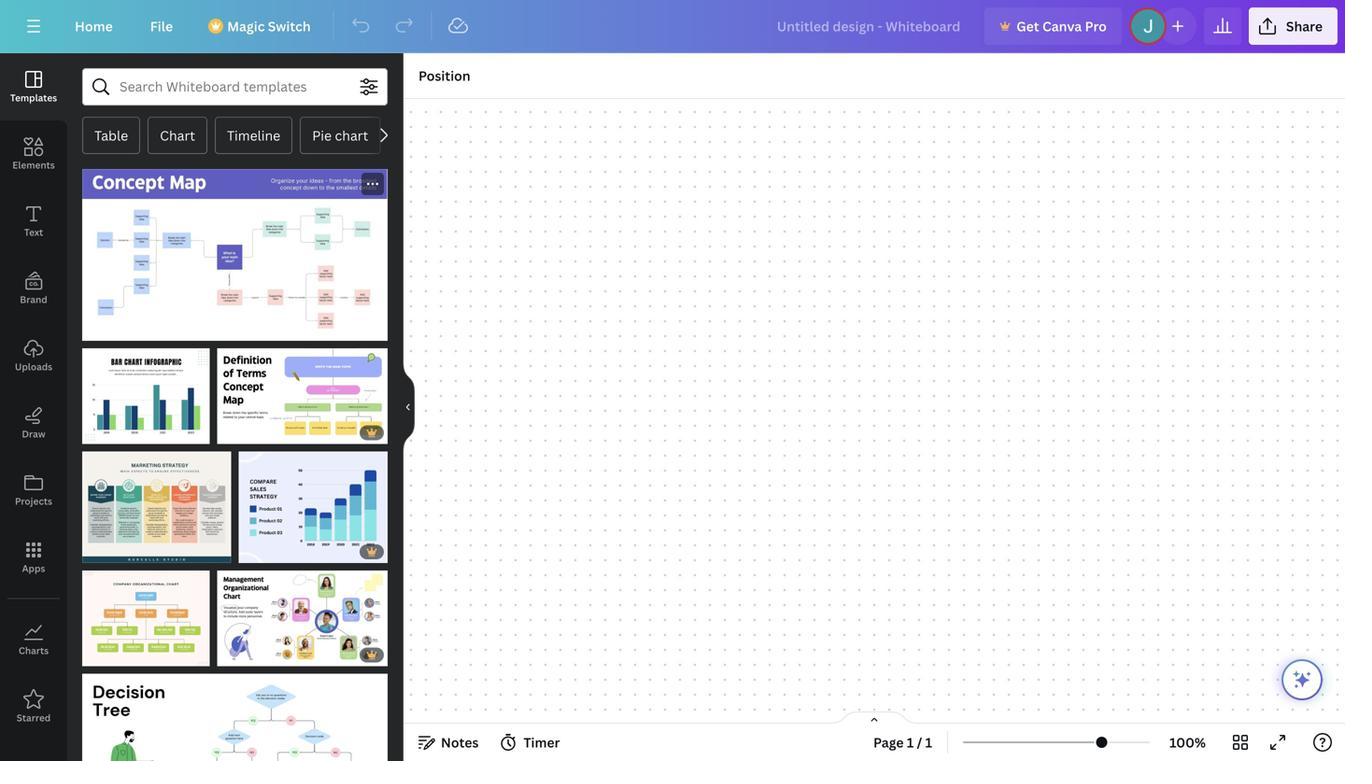 Task type: describe. For each thing, give the bounding box(es) containing it.
starred button
[[0, 674, 67, 741]]

templates
[[10, 92, 57, 104]]

multicolor corporate marketing and business strategy chart graphic image
[[82, 452, 231, 563]]

canva assistant image
[[1291, 669, 1314, 691]]

decision tree team whiteboard in green blue yellow simple colorful style group
[[82, 663, 388, 761]]

chart
[[335, 127, 368, 144]]

page 1 / 1
[[874, 734, 932, 752]]

notes button
[[411, 728, 486, 758]]

2 1 from the left
[[926, 734, 932, 752]]

pie chart button
[[300, 117, 381, 154]]

white & green modern bar chart graph group
[[82, 337, 210, 444]]

blue modern line bar chart graph image
[[239, 452, 388, 563]]

definition of terms concept map planning whiteboard in light blue pink green spaced color blocks style image
[[217, 348, 388, 444]]

100%
[[1170, 734, 1206, 752]]

management org chart team whiteboard in blue green spaced color blocks style image
[[217, 571, 388, 667]]

charts button
[[0, 606, 67, 674]]

projects
[[15, 495, 52, 508]]

templates button
[[0, 53, 67, 121]]

white & green modern bar chart graph image
[[82, 348, 210, 444]]

notes
[[441, 734, 479, 752]]

table button
[[82, 117, 140, 154]]

definition of terms concept map planning whiteboard in light blue pink green spaced color blocks style group
[[217, 337, 388, 444]]

draw button
[[0, 390, 67, 457]]

blue modern line bar chart graph group
[[239, 441, 388, 563]]

starred
[[17, 712, 51, 725]]

table
[[94, 127, 128, 144]]

file button
[[135, 7, 188, 45]]

beige company organizational chart graph image
[[82, 571, 210, 667]]

concept map planning whiteboard in purple green modern professional style image
[[82, 169, 388, 341]]

Design title text field
[[762, 7, 977, 45]]

share button
[[1249, 7, 1338, 45]]

main menu bar
[[0, 0, 1345, 53]]

position
[[419, 67, 471, 85]]

chart button
[[148, 117, 207, 154]]

elements
[[12, 159, 55, 171]]

brand button
[[0, 255, 67, 322]]

beige company organizational chart graph group
[[82, 560, 210, 667]]

uploads button
[[0, 322, 67, 390]]

apps button
[[0, 524, 67, 591]]

text button
[[0, 188, 67, 255]]

timeline
[[227, 127, 280, 144]]

timeline button
[[215, 117, 293, 154]]



Task type: locate. For each thing, give the bounding box(es) containing it.
elements button
[[0, 121, 67, 188]]

1 1 from the left
[[907, 734, 914, 752]]

share
[[1286, 17, 1323, 35]]

switch
[[268, 17, 311, 35]]

multicolor corporate marketing and business strategy chart graphic group
[[82, 441, 231, 563]]

chart
[[160, 127, 195, 144]]

uploads
[[15, 361, 52, 373]]

hide image
[[403, 363, 415, 452]]

magic
[[227, 17, 265, 35]]

magic switch button
[[195, 7, 326, 45]]

100% button
[[1158, 728, 1218, 758]]

management org chart team whiteboard in blue green spaced color blocks style group
[[217, 560, 388, 667]]

projects button
[[0, 457, 67, 524]]

file
[[150, 17, 173, 35]]

magic switch
[[227, 17, 311, 35]]

decision tree team whiteboard in green blue yellow simple colorful style image
[[82, 674, 388, 761]]

get
[[1017, 17, 1039, 35]]

text
[[24, 226, 43, 239]]

get canva pro button
[[985, 7, 1122, 45]]

home link
[[60, 7, 128, 45]]

1 right /
[[926, 734, 932, 752]]

pie
[[312, 127, 332, 144]]

apps
[[22, 562, 45, 575]]

Search Whiteboard templates search field
[[120, 69, 350, 105]]

canva
[[1043, 17, 1082, 35]]

show pages image
[[830, 711, 919, 726]]

0 horizontal spatial 1
[[907, 734, 914, 752]]

concept map planning whiteboard in purple green modern professional style group
[[82, 169, 388, 341]]

brand
[[20, 293, 47, 306]]

pro
[[1085, 17, 1107, 35]]

home
[[75, 17, 113, 35]]

1 horizontal spatial 1
[[926, 734, 932, 752]]

charts
[[19, 645, 49, 657]]

position button
[[411, 61, 478, 91]]

draw
[[22, 428, 45, 441]]

side panel tab list
[[0, 53, 67, 741]]

page
[[874, 734, 904, 752]]

pie chart
[[312, 127, 368, 144]]

timer
[[524, 734, 560, 752]]

/
[[917, 734, 922, 752]]

timer button
[[494, 728, 568, 758]]

1
[[907, 734, 914, 752], [926, 734, 932, 752]]

get canva pro
[[1017, 17, 1107, 35]]

1 left /
[[907, 734, 914, 752]]



Task type: vqa. For each thing, say whether or not it's contained in the screenshot.
the Projects BUTTON
yes



